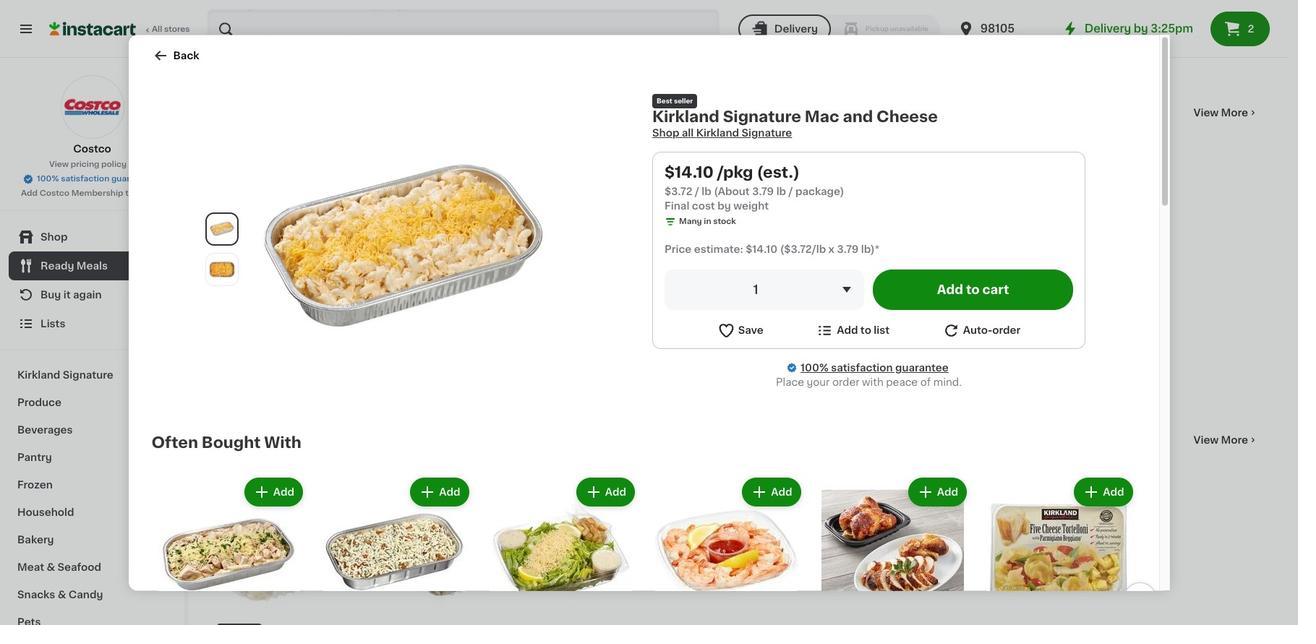 Task type: describe. For each thing, give the bounding box(es) containing it.
korean
[[638, 0, 674, 4]]

kevin's natural foods roasted garlic chicken, 32 oz 32 oz
[[217, 0, 372, 30]]

1
[[754, 284, 759, 295]]

shreds,
[[859, 335, 897, 346]]

to for add to cart
[[967, 284, 980, 295]]

lb right '$9.94'
[[775, 36, 783, 44]]

lb left package)
[[777, 186, 787, 196]]

household
[[17, 508, 74, 518]]

100% inside button
[[37, 175, 59, 183]]

often bought with
[[152, 435, 302, 450]]

pot
[[514, 0, 531, 4]]

in down the cost
[[704, 217, 712, 225]]

stock down 'lbs'
[[617, 36, 640, 44]]

view pricing policy link
[[49, 159, 135, 171]]

in down chicken,
[[256, 36, 264, 44]]

with inside kirkland signature smoked pulled pork, rubbed with seasonings, 32 oz 2 lb many in stock
[[1200, 8, 1222, 18]]

fra' mani chicken marsala, 36 oz 36 oz
[[919, 0, 1070, 30]]

kirkland signature beef pot roast with gravy $0.54/oz
[[393, 0, 531, 30]]

buy it again link
[[9, 281, 176, 310]]

$0.54/oz
[[393, 22, 429, 30]]

service type group
[[739, 14, 940, 43]]

buy
[[41, 290, 61, 300]]

back
[[173, 50, 199, 60]]

kirkland signature loaded mashed potatoes
[[568, 335, 701, 360]]

vicky's
[[744, 0, 779, 4]]

mind.
[[934, 377, 962, 387]]

lb)*
[[862, 244, 880, 254]]

1 vertical spatial costco
[[40, 190, 70, 198]]

1 horizontal spatial 100%
[[801, 363, 829, 373]]

foods
[[295, 0, 326, 4]]

delivery for delivery by 3:25pm
[[1085, 23, 1132, 34]]

$ 8 idahoan ranch potato shreds, 12 x 1.5 oz
[[744, 316, 897, 360]]

add to list button
[[816, 321, 890, 339]]

1 horizontal spatial /pkg
[[612, 315, 637, 327]]

kirkland signature smoked pulled pork, rubbed with seasonings, 32 oz 2 lb many in stock
[[1095, 0, 1231, 59]]

steak
[[568, 8, 597, 18]]

all
[[152, 25, 162, 33]]

roast
[[393, 8, 422, 18]]

1.5
[[765, 350, 779, 360]]

beef
[[487, 0, 511, 4]]

meat & seafood
[[17, 563, 101, 573]]

produce
[[17, 398, 61, 408]]

many in stock down the cost
[[679, 217, 736, 225]]

32 inside kevin's paleo korean bbq-style steak tips, 2 lbs 32 oz
[[568, 22, 578, 30]]

$9.94
[[744, 36, 768, 44]]

again
[[73, 290, 102, 300]]

loaded
[[663, 335, 701, 346]]

many in stock right the of
[[934, 378, 991, 386]]

3.79 inside $14.10 /pkg (est.) $3.72 / lb (about 3.79 lb / package) final cost by weight
[[753, 186, 774, 196]]

many down the cost
[[679, 217, 702, 225]]

vicky's kitchen organic broccoli cheddar stuffed chicken breast, 3 lb avg wt $9.94 / lb
[[744, 0, 881, 44]]

many down 1.5
[[758, 378, 781, 386]]

2 inside button
[[1248, 24, 1255, 34]]

guarantee inside 100% satisfaction guarantee link
[[896, 363, 949, 373]]

$14.10 inside $14.10 /pkg (est.) $3.72 / lb (about 3.79 lb / package) final cost by weight
[[665, 164, 714, 179]]

main street bistro yukon mashed potatoes, 2 x 32 oz 32 oz
[[919, 335, 1058, 372]]

32 down the foods
[[296, 8, 309, 18]]

view pricing policy
[[49, 161, 127, 169]]

/ inside 'vicky's kitchen organic broccoli cheddar stuffed chicken breast, 3 lb avg wt $9.94 / lb'
[[770, 36, 773, 44]]

in down kirkland signature beef pot roast with gravy $0.54/oz
[[432, 36, 439, 44]]

many down 'garlic'
[[232, 36, 254, 44]]

many in stock down tips,
[[583, 36, 640, 44]]

cost
[[692, 200, 715, 211]]

more for second view more link from the bottom
[[1222, 108, 1249, 118]]

2 horizontal spatial /
[[789, 186, 793, 196]]

pantry
[[17, 453, 52, 463]]

style
[[704, 0, 730, 4]]

tips,
[[599, 8, 623, 18]]

potatoes,
[[963, 350, 1011, 360]]

signature up produce link
[[63, 370, 113, 381]]

many in stock down 1.5
[[758, 378, 815, 386]]

peace
[[887, 377, 918, 387]]

snacks & candy link
[[9, 582, 176, 609]]

seller
[[674, 97, 693, 103]]

$ for $ 8 idahoan ranch potato shreds, 12 x 1.5 oz
[[747, 317, 752, 325]]

kirkland signature link
[[9, 362, 176, 389]]

auto-order
[[964, 325, 1021, 335]]

marsala,
[[1012, 0, 1054, 4]]

broccoli
[[744, 8, 786, 18]]

chicken,
[[250, 8, 294, 18]]

$ button
[[393, 145, 557, 391]]

guarantee inside 100% satisfaction guarantee button
[[111, 175, 153, 183]]

cart
[[983, 284, 1010, 295]]

many down steak
[[583, 36, 606, 44]]

x for street
[[1023, 350, 1028, 360]]

$14.10 /pkg (est.) $3.72 / lb (about 3.79 lb / package) final cost by weight
[[665, 164, 845, 211]]

best seller kirkland signature mac and cheese shop all kirkland signature
[[653, 97, 938, 137]]

garlic
[[217, 8, 247, 18]]

beverages link
[[9, 417, 176, 444]]

best
[[657, 97, 673, 103]]

item carousel region
[[131, 469, 1157, 626]]

0 vertical spatial view
[[1194, 108, 1219, 118]]

many down $0.54/oz
[[407, 36, 430, 44]]

final
[[665, 200, 690, 211]]

1 vertical spatial order
[[833, 377, 860, 387]]

many right the of
[[934, 378, 957, 386]]

view more for second view more link from the bottom
[[1194, 108, 1249, 118]]

breast,
[[788, 22, 824, 33]]

all stores link
[[49, 9, 191, 49]]

signature inside best seller kirkland signature mac and cheese shop all kirkland signature
[[723, 109, 802, 124]]

delivery button
[[739, 14, 831, 43]]

many in stock down chicken,
[[232, 36, 289, 44]]

kirkland for potatoes
[[568, 335, 609, 346]]

$3.72
[[665, 186, 693, 196]]

0 vertical spatial to
[[125, 190, 134, 198]]

place your order with peace of mind.
[[776, 377, 962, 387]]

stock down kirkland signature beef pot roast with gravy $0.54/oz
[[441, 36, 464, 44]]

beverages
[[17, 425, 73, 436]]

many down mani
[[934, 36, 957, 44]]

oz inside kevin's paleo korean bbq-style steak tips, 2 lbs 32 oz
[[580, 22, 590, 30]]

kevin's paleo korean bbq-style steak tips, 2 lbs 32 oz
[[568, 0, 730, 30]]

lb up the cost
[[702, 186, 712, 196]]

price estimate: $14.10 ($3.72/lb x 3.79 lb)*
[[665, 244, 880, 254]]

costco inside 'link'
[[73, 144, 111, 154]]

1 horizontal spatial (est.)
[[640, 315, 671, 327]]

instacart logo image
[[49, 20, 136, 38]]

potatoes
[[612, 350, 657, 360]]

2 /pkg (est.) from the left
[[612, 315, 671, 327]]

candy
[[69, 590, 103, 601]]

stock down chicken,
[[266, 36, 289, 44]]

all
[[682, 127, 694, 137]]

more for 2nd view more link
[[1222, 435, 1249, 445]]

mashed inside main street bistro yukon mashed potatoes, 2 x 32 oz 32 oz
[[919, 350, 960, 360]]

paleo
[[607, 0, 635, 4]]

product group containing $
[[393, 145, 557, 391]]

3
[[826, 22, 833, 33]]

kirkland signature
[[17, 370, 113, 381]]

98105 button
[[958, 9, 1045, 49]]

seafood
[[58, 563, 101, 573]]



Task type: locate. For each thing, give the bounding box(es) containing it.
1 vertical spatial view
[[49, 161, 69, 169]]

yukon
[[1013, 335, 1044, 346]]

1 horizontal spatial with
[[863, 377, 884, 387]]

stock down ranch
[[792, 378, 815, 386]]

12
[[744, 350, 754, 360]]

2 horizontal spatial to
[[967, 284, 980, 295]]

2 view more link from the top
[[1194, 433, 1259, 448]]

mashed inside kirkland signature loaded mashed potatoes
[[568, 350, 609, 360]]

costco logo image
[[60, 75, 124, 139]]

produce link
[[9, 389, 176, 417]]

1 vertical spatial to
[[967, 284, 980, 295]]

signature up rubbed
[[1138, 0, 1187, 4]]

kirkland for roast
[[393, 0, 434, 4]]

household link
[[9, 499, 176, 527]]

x down "yukon"
[[1023, 350, 1028, 360]]

snacks
[[17, 590, 55, 601]]

1 horizontal spatial x
[[829, 244, 835, 254]]

2 inside kirkland signature smoked pulled pork, rubbed with seasonings, 32 oz 2 lb many in stock
[[1095, 36, 1100, 44]]

delivery inside button
[[775, 24, 818, 34]]

2 horizontal spatial x
[[1023, 350, 1028, 360]]

1 horizontal spatial guarantee
[[896, 363, 949, 373]]

0 horizontal spatial by
[[718, 200, 731, 211]]

0 vertical spatial shop
[[653, 127, 680, 137]]

1 horizontal spatial costco
[[73, 144, 111, 154]]

100% satisfaction guarantee down the view pricing policy link
[[37, 175, 153, 183]]

kirkland
[[697, 127, 740, 137]]

kirkland for pork,
[[1095, 0, 1136, 4]]

0 horizontal spatial (est.)
[[288, 315, 319, 327]]

0 horizontal spatial delivery
[[775, 24, 818, 34]]

1 horizontal spatial delivery
[[1085, 23, 1132, 34]]

product group containing main street bistro yukon mashed potatoes, 2 x 32 oz
[[919, 145, 1083, 391]]

0 vertical spatial costco
[[73, 144, 111, 154]]

lists
[[41, 319, 65, 329]]

kirkland inside kirkland signature smoked pulled pork, rubbed with seasonings, 32 oz 2 lb many in stock
[[1095, 0, 1136, 4]]

auto-
[[964, 325, 993, 335]]

0 horizontal spatial guarantee
[[111, 175, 153, 183]]

1 mashed from the left
[[568, 350, 609, 360]]

2 horizontal spatial (est.)
[[757, 164, 800, 179]]

/ right '$9.94'
[[770, 36, 773, 44]]

0 horizontal spatial satisfaction
[[61, 175, 109, 183]]

1 horizontal spatial 3.79
[[837, 244, 859, 254]]

0 horizontal spatial 36
[[919, 22, 930, 30]]

chicken inside fra' mani chicken marsala, 36 oz 36 oz
[[968, 0, 1009, 4]]

2 horizontal spatial /pkg
[[718, 164, 754, 179]]

1 horizontal spatial 36
[[1057, 0, 1070, 4]]

x for 8
[[757, 350, 763, 360]]

0 horizontal spatial costco
[[40, 190, 70, 198]]

0 vertical spatial chicken
[[968, 0, 1009, 4]]

delivery down the pulled
[[1085, 23, 1132, 34]]

oz inside $ 8 idahoan ranch potato shreds, 12 x 1.5 oz
[[781, 350, 793, 360]]

save
[[136, 190, 155, 198]]

1 horizontal spatial order
[[993, 325, 1021, 335]]

stuffed
[[835, 8, 873, 18]]

36 right marsala,
[[1057, 0, 1070, 4]]

order up bistro
[[993, 325, 1021, 335]]

0 horizontal spatial $14.10
[[665, 164, 714, 179]]

mashed down "main"
[[919, 350, 960, 360]]

1 horizontal spatial /pkg (est.)
[[612, 315, 671, 327]]

($3.72/lb
[[780, 244, 826, 254]]

32 down "yukon"
[[1031, 350, 1044, 360]]

1 field
[[665, 269, 865, 310]]

0 horizontal spatial 100% satisfaction guarantee
[[37, 175, 153, 183]]

to left the save
[[125, 190, 134, 198]]

shop down add costco membership to save
[[41, 232, 68, 242]]

(est.) inside $14.10 /pkg (est.) $3.72 / lb (about 3.79 lb / package) final cost by weight
[[757, 164, 800, 179]]

meat & seafood link
[[9, 554, 176, 582]]

to inside button
[[967, 284, 980, 295]]

delivery by 3:25pm link
[[1062, 20, 1194, 38]]

1 /pkg (est.) from the left
[[259, 315, 319, 327]]

100% up the your
[[801, 363, 829, 373]]

32 down rubbed
[[1159, 22, 1172, 33]]

0 horizontal spatial &
[[47, 563, 55, 573]]

kirkland inside best seller kirkland signature mac and cheese shop all kirkland signature
[[653, 109, 720, 124]]

0 horizontal spatial order
[[833, 377, 860, 387]]

$ inside $ 8 idahoan ranch potato shreds, 12 x 1.5 oz
[[747, 317, 752, 325]]

/pkg (est.) inside button
[[259, 315, 319, 327]]

100% satisfaction guarantee inside 100% satisfaction guarantee button
[[37, 175, 153, 183]]

1 horizontal spatial by
[[1134, 23, 1149, 34]]

8
[[752, 316, 763, 331]]

to inside button
[[861, 325, 872, 335]]

chicken down broccoli on the right top of the page
[[744, 22, 785, 33]]

add
[[700, 157, 721, 167], [21, 190, 38, 198], [938, 284, 964, 295], [837, 325, 858, 335], [273, 487, 294, 497], [439, 487, 461, 497], [605, 487, 627, 497], [772, 487, 793, 497], [938, 487, 959, 497], [1104, 487, 1125, 497]]

1 vertical spatial $14.10
[[746, 244, 778, 254]]

x right 12
[[757, 350, 763, 360]]

1 vertical spatial more
[[1222, 435, 1249, 445]]

36 down fra'
[[919, 22, 930, 30]]

wt
[[868, 22, 881, 33]]

sandwiches
[[217, 432, 315, 448]]

0 vertical spatial $14.10
[[665, 164, 714, 179]]

add to cart button
[[874, 269, 1074, 310]]

satisfaction inside button
[[61, 175, 109, 183]]

many inside kirkland signature smoked pulled pork, rubbed with seasonings, 32 oz 2 lb many in stock
[[1109, 51, 1132, 59]]

1 horizontal spatial shop
[[653, 127, 680, 137]]

enlarge prepared meals kirkland signature kirkland signature mac and cheese unknown (opens in a new tab) image
[[209, 256, 235, 282]]

in down delivery by 3:25pm
[[1134, 51, 1142, 59]]

with down 100% satisfaction guarantee link
[[863, 377, 884, 387]]

0 horizontal spatial shop
[[41, 232, 68, 242]]

roasted
[[329, 0, 372, 4]]

0 horizontal spatial x
[[757, 350, 763, 360]]

signature for smoked
[[1138, 0, 1187, 4]]

cheddar
[[788, 8, 832, 18]]

ranch
[[787, 335, 820, 346]]

satisfaction up place your order with peace of mind.
[[831, 363, 893, 373]]

/ left package)
[[789, 186, 793, 196]]

2 mashed from the left
[[919, 350, 960, 360]]

mashed
[[568, 350, 609, 360], [919, 350, 960, 360]]

delivery for delivery
[[775, 24, 818, 34]]

chicken
[[968, 0, 1009, 4], [744, 22, 785, 33]]

2 vertical spatial view
[[1194, 435, 1219, 445]]

kevin's
[[568, 0, 604, 4]]

many
[[232, 36, 254, 44], [407, 36, 430, 44], [583, 36, 606, 44], [934, 36, 957, 44], [1109, 51, 1132, 59], [679, 217, 702, 225], [758, 378, 781, 386], [934, 378, 957, 386]]

98105
[[981, 23, 1015, 34]]

meat
[[17, 563, 44, 573]]

add inside button
[[938, 284, 964, 295]]

/pkg (est.) button
[[217, 145, 381, 403]]

1 view more link from the top
[[1194, 106, 1259, 120]]

with inside kirkland signature beef pot roast with gravy $0.54/oz
[[425, 8, 446, 18]]

3.79 up weight
[[753, 186, 774, 196]]

cheese
[[877, 109, 938, 124]]

many down delivery by 3:25pm link on the top
[[1109, 51, 1132, 59]]

0 vertical spatial order
[[993, 325, 1021, 335]]

0 vertical spatial guarantee
[[111, 175, 153, 183]]

32 inside kirkland signature smoked pulled pork, rubbed with seasonings, 32 oz 2 lb many in stock
[[1159, 22, 1172, 33]]

1 horizontal spatial /
[[770, 36, 773, 44]]

rubbed
[[1157, 8, 1198, 18]]

delivery by 3:25pm
[[1085, 23, 1194, 34]]

1 horizontal spatial &
[[58, 590, 66, 601]]

1 horizontal spatial 100% satisfaction guarantee
[[801, 363, 949, 373]]

with up $0.54/oz
[[425, 8, 446, 18]]

1 horizontal spatial mashed
[[919, 350, 960, 360]]

by down pork, in the right of the page
[[1134, 23, 1149, 34]]

2 $ from the left
[[396, 317, 401, 325]]

in down mani
[[959, 36, 966, 44]]

$ for $
[[396, 317, 401, 325]]

in inside kirkland signature smoked pulled pork, rubbed with seasonings, 32 oz 2 lb many in stock
[[1134, 51, 1142, 59]]

list
[[874, 325, 890, 335]]

1 vertical spatial 100%
[[801, 363, 829, 373]]

signature for loaded
[[612, 335, 660, 346]]

signature up gravy
[[436, 0, 485, 4]]

0 vertical spatial 100%
[[37, 175, 59, 183]]

signature inside kirkland signature loaded mashed potatoes
[[612, 335, 660, 346]]

1 horizontal spatial chicken
[[968, 0, 1009, 4]]

order inside 'button'
[[993, 325, 1021, 335]]

seasonings,
[[1095, 22, 1157, 33]]

add to list
[[837, 325, 890, 335]]

0 horizontal spatial chicken
[[744, 22, 785, 33]]

& left candy
[[58, 590, 66, 601]]

0 horizontal spatial 100%
[[37, 175, 59, 183]]

& right meat
[[47, 563, 55, 573]]

costco up the view pricing policy link
[[73, 144, 111, 154]]

None search field
[[207, 9, 720, 49]]

bistro
[[981, 335, 1010, 346]]

1 vertical spatial satisfaction
[[831, 363, 893, 373]]

32 down 'garlic'
[[217, 22, 227, 30]]

0 horizontal spatial mashed
[[568, 350, 609, 360]]

add button
[[672, 149, 728, 175], [246, 479, 302, 505], [412, 479, 468, 505], [578, 479, 634, 505], [744, 479, 800, 505], [910, 479, 966, 505], [1076, 479, 1132, 505]]

2 inside main street bistro yukon mashed potatoes, 2 x 32 oz 32 oz
[[1014, 350, 1020, 360]]

save
[[738, 325, 764, 335]]

weight
[[734, 200, 769, 211]]

1 vertical spatial 36
[[919, 22, 930, 30]]

bakery link
[[9, 527, 176, 554]]

stores
[[164, 25, 190, 33]]

view more for 2nd view more link
[[1194, 435, 1249, 445]]

by
[[1134, 23, 1149, 34], [718, 200, 731, 211]]

kitchen
[[782, 0, 821, 4]]

2 button
[[1211, 12, 1271, 46]]

package)
[[796, 186, 845, 196]]

1 view more from the top
[[1194, 108, 1249, 118]]

product group containing 8
[[744, 145, 908, 391]]

shop inside best seller kirkland signature mac and cheese shop all kirkland signature
[[653, 127, 680, 137]]

pork,
[[1129, 8, 1155, 18]]

to for add to list
[[861, 325, 872, 335]]

0 vertical spatial 36
[[1057, 0, 1070, 4]]

signature inside kirkland signature beef pot roast with gravy $0.54/oz
[[436, 0, 485, 4]]

by inside $14.10 /pkg (est.) $3.72 / lb (about 3.79 lb / package) final cost by weight
[[718, 200, 731, 211]]

chicken inside 'vicky's kitchen organic broccoli cheddar stuffed chicken breast, 3 lb avg wt $9.94 / lb'
[[744, 22, 785, 33]]

100% satisfaction guarantee up place your order with peace of mind.
[[801, 363, 949, 373]]

shop left all
[[653, 127, 680, 137]]

to left cart
[[967, 284, 980, 295]]

frozen link
[[9, 472, 176, 499]]

& for meat
[[47, 563, 55, 573]]

lb
[[836, 22, 845, 33], [775, 36, 783, 44], [1102, 36, 1110, 44], [702, 186, 712, 196], [777, 186, 787, 196]]

0 vertical spatial 100% satisfaction guarantee
[[37, 175, 153, 183]]

lb right 3
[[836, 22, 845, 33]]

0 vertical spatial view more
[[1194, 108, 1249, 118]]

3.79
[[753, 186, 774, 196], [837, 244, 859, 254]]

product group containing /pkg (est.)
[[568, 145, 732, 403]]

idahoan
[[744, 335, 785, 346]]

0 horizontal spatial /pkg (est.)
[[259, 315, 319, 327]]

auto-order button
[[943, 321, 1021, 339]]

32 down steak
[[568, 22, 578, 30]]

many in stock down 98105
[[934, 36, 991, 44]]

street
[[947, 335, 978, 346]]

1 more from the top
[[1222, 108, 1249, 118]]

view for costco 'link'
[[49, 161, 69, 169]]

main
[[919, 335, 944, 346]]

costco link
[[60, 75, 124, 156]]

1 horizontal spatial to
[[861, 325, 872, 335]]

in right the of
[[959, 378, 966, 386]]

1 horizontal spatial $14.10
[[746, 244, 778, 254]]

1 horizontal spatial $
[[747, 317, 752, 325]]

2 view more from the top
[[1194, 435, 1249, 445]]

signature up potatoes
[[612, 335, 660, 346]]

signature
[[436, 0, 485, 4], [1138, 0, 1187, 4], [723, 109, 802, 124], [612, 335, 660, 346], [63, 370, 113, 381]]

stock down the cost
[[714, 217, 736, 225]]

x right the ($3.72/lb
[[829, 244, 835, 254]]

view for the sandwiches link
[[1194, 435, 1219, 445]]

mashed left potatoes
[[568, 350, 609, 360]]

add inside button
[[837, 325, 858, 335]]

1 vertical spatial &
[[58, 590, 66, 601]]

chicken up 98105
[[968, 0, 1009, 4]]

x
[[829, 244, 835, 254], [757, 350, 763, 360], [1023, 350, 1028, 360]]

0 horizontal spatial to
[[125, 190, 134, 198]]

0 vertical spatial more
[[1222, 108, 1249, 118]]

delivery
[[1085, 23, 1132, 34], [775, 24, 818, 34]]

$14.10 up 1 field
[[746, 244, 778, 254]]

satisfaction down 'pricing'
[[61, 175, 109, 183]]

3.79 left lb)*
[[837, 244, 859, 254]]

1 vertical spatial by
[[718, 200, 731, 211]]

lbs
[[635, 8, 650, 18]]

order right the your
[[833, 377, 860, 387]]

100% up add costco membership to save
[[37, 175, 59, 183]]

1 $ from the left
[[747, 317, 752, 325]]

0 horizontal spatial 3.79
[[753, 186, 774, 196]]

100% satisfaction guarantee button
[[22, 171, 162, 185]]

and
[[843, 109, 873, 124]]

add costco membership to save link
[[21, 188, 163, 200]]

shop
[[653, 127, 680, 137], [41, 232, 68, 242]]

shop link
[[9, 223, 176, 252]]

with
[[425, 8, 446, 18], [1200, 8, 1222, 18], [863, 377, 884, 387]]

1 vertical spatial 3.79
[[837, 244, 859, 254]]

guarantee up the save
[[111, 175, 153, 183]]

by down (about
[[718, 200, 731, 211]]

$14.10 up $3.72
[[665, 164, 714, 179]]

1 vertical spatial shop
[[41, 232, 68, 242]]

save button
[[718, 321, 764, 339]]

in down tips,
[[608, 36, 615, 44]]

frozen
[[17, 480, 53, 491]]

view more
[[1194, 108, 1249, 118], [1194, 435, 1249, 445]]

1 vertical spatial view more link
[[1194, 433, 1259, 448]]

0 vertical spatial view more link
[[1194, 106, 1259, 120]]

1 vertical spatial 100% satisfaction guarantee
[[801, 363, 949, 373]]

2 vertical spatial to
[[861, 325, 872, 335]]

0 horizontal spatial /pkg
[[259, 315, 285, 327]]

0 horizontal spatial with
[[425, 8, 446, 18]]

signature inside kirkland signature smoked pulled pork, rubbed with seasonings, 32 oz 2 lb many in stock
[[1138, 0, 1187, 4]]

0 horizontal spatial $
[[396, 317, 401, 325]]

lb inside kirkland signature smoked pulled pork, rubbed with seasonings, 32 oz 2 lb many in stock
[[1102, 36, 1110, 44]]

oz inside kirkland signature smoked pulled pork, rubbed with seasonings, 32 oz 2 lb many in stock
[[1175, 22, 1186, 33]]

x inside $ 8 idahoan ranch potato shreds, 12 x 1.5 oz
[[757, 350, 763, 360]]

guarantee up the of
[[896, 363, 949, 373]]

1 horizontal spatial satisfaction
[[831, 363, 893, 373]]

stock down potatoes,
[[968, 378, 991, 386]]

enlarge prepared meals kirkland signature kirkland signature mac and cheese hero (opens in a new tab) image
[[209, 216, 235, 242]]

0 vertical spatial by
[[1134, 23, 1149, 34]]

with down smoked
[[1200, 8, 1222, 18]]

buy it again
[[41, 290, 102, 300]]

/pkg inside $14.10 /pkg (est.) $3.72 / lb (about 3.79 lb / package) final cost by weight
[[718, 164, 754, 179]]

& inside "link"
[[47, 563, 55, 573]]

bakery
[[17, 535, 54, 546]]

x inside main street bistro yukon mashed potatoes, 2 x 32 oz 32 oz
[[1023, 350, 1028, 360]]

estimate:
[[694, 244, 744, 254]]

lb down seasonings,
[[1102, 36, 1110, 44]]

$ inside button
[[396, 317, 401, 325]]

kirkland inside kirkland signature loaded mashed potatoes
[[568, 335, 609, 346]]

many in stock down $0.54/oz
[[407, 36, 464, 44]]

& for snacks
[[58, 590, 66, 601]]

2 more from the top
[[1222, 435, 1249, 445]]

2 inside kevin's paleo korean bbq-style steak tips, 2 lbs 32 oz
[[626, 8, 632, 18]]

0 vertical spatial &
[[47, 563, 55, 573]]

product group
[[393, 145, 557, 391], [568, 145, 732, 403], [744, 145, 908, 391], [919, 145, 1083, 391], [152, 475, 306, 626], [318, 475, 472, 626], [484, 475, 638, 626], [650, 475, 804, 626], [816, 475, 970, 626], [982, 475, 1136, 626]]

signature for beef
[[436, 0, 485, 4]]

1 vertical spatial view more
[[1194, 435, 1249, 445]]

costco down 100% satisfaction guarantee button
[[40, 190, 70, 198]]

in left the your
[[783, 378, 791, 386]]

prepared meals kirkland signature kirkland signature mac and cheese hero image
[[254, 98, 555, 399]]

1 vertical spatial chicken
[[744, 22, 785, 33]]

stock down delivery by 3:25pm
[[1144, 51, 1167, 59]]

1 vertical spatial guarantee
[[896, 363, 949, 373]]

signature up signature
[[723, 109, 802, 124]]

stock down 98105
[[968, 36, 991, 44]]

(est.) inside /pkg (est.) button
[[288, 315, 319, 327]]

32 up the of
[[919, 364, 930, 372]]

to up shreds, on the right of the page
[[861, 325, 872, 335]]

smoked
[[1190, 0, 1231, 4]]

/pkg inside button
[[259, 315, 285, 327]]

0 vertical spatial 3.79
[[753, 186, 774, 196]]

back button
[[152, 46, 199, 64]]

to
[[125, 190, 134, 198], [967, 284, 980, 295], [861, 325, 872, 335]]

policy
[[101, 161, 127, 169]]

0 horizontal spatial /
[[695, 186, 700, 196]]

all stores
[[152, 25, 190, 33]]

stock inside kirkland signature smoked pulled pork, rubbed with seasonings, 32 oz 2 lb many in stock
[[1144, 51, 1167, 59]]

kirkland inside kirkland signature beef pot roast with gravy $0.54/oz
[[393, 0, 434, 4]]

0 vertical spatial satisfaction
[[61, 175, 109, 183]]

18
[[942, 317, 952, 325]]

2 horizontal spatial with
[[1200, 8, 1222, 18]]

/ up the cost
[[695, 186, 700, 196]]

delivery down cheddar
[[775, 24, 818, 34]]

with
[[264, 435, 302, 450]]



Task type: vqa. For each thing, say whether or not it's contained in the screenshot.
Beverages
yes



